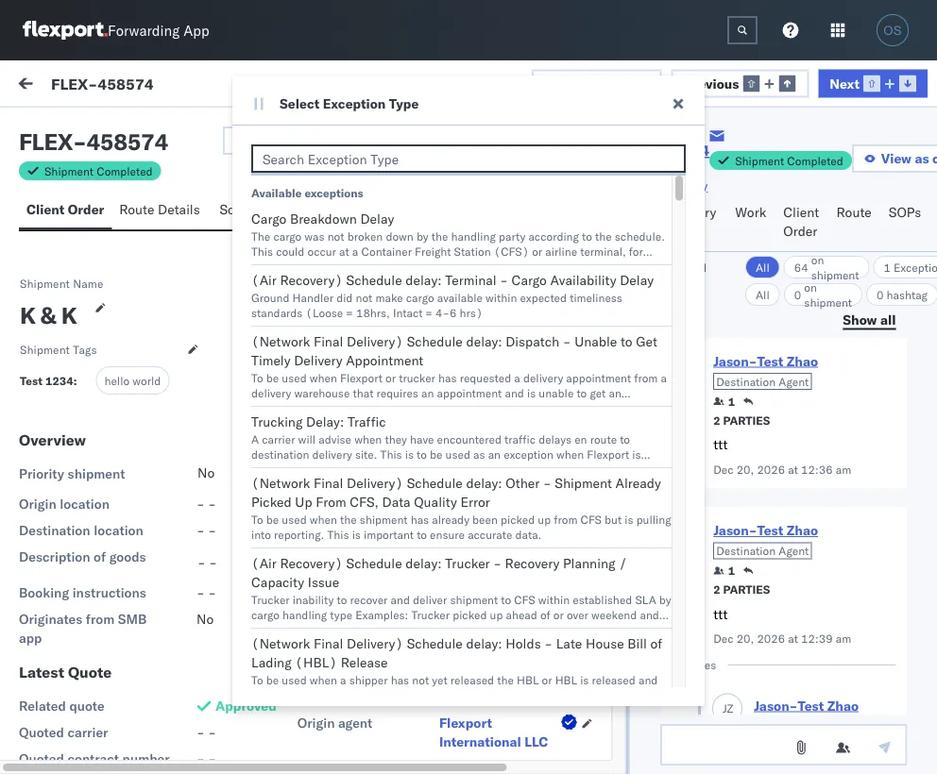 Task type: vqa. For each thing, say whether or not it's contained in the screenshot.
Viewable
no



Task type: locate. For each thing, give the bounding box(es) containing it.
1 parties from the top
[[723, 413, 770, 428]]

2 horizontal spatial flexport
[[587, 447, 629, 462]]

this down the they on the left
[[380, 447, 402, 462]]

ttt inside ttt dec 20, 2026 at 12:36 am
[[713, 437, 728, 453]]

up inside (network final delivery) schedule delay: dispatch - unable to get timely delivery appointment to be used when flexport or trucker has requested a delivery appointment from a delivery warehouse that requires an appointment and is unable to get an appointment within sla trucking delay: traffic a carrier will advise when they have encountered traffic delays en route to destination delivery site. this is to be used as an exception when flexport is notified of this occurance impacting a shipment's final delivery date/time (network final delivery) schedule delay: other - shipment already picked up from cfs, data quality error to be used when the shipment has already been picked up from cfs but is pulling into reporting. this is important to ensure accurate data.
[[538, 513, 551, 527]]

2 parties button for ttt dec 20, 2026 at 12:39 am
[[713, 581, 770, 598]]

already
[[432, 513, 470, 527]]

4-
[[436, 306, 450, 320]]

all inside collapse all button
[[566, 274, 582, 291]]

3 resize handle column header from the left
[[689, 158, 712, 775]]

message up 'internal (0)'
[[140, 77, 196, 94]]

1 for ttt dec 20, 2026 at 12:39 am
[[728, 564, 735, 578]]

order down flex - 458574
[[68, 201, 104, 218]]

delivery up trucking
[[251, 386, 291, 400]]

0 vertical spatial 8,
[[347, 645, 359, 661]]

delivery) up "cfs,"
[[347, 475, 404, 492]]

trucker down the capacity
[[251, 593, 290, 607]]

client
[[26, 201, 65, 218], [784, 204, 819, 221]]

at inside ttt dec 20, 2026 at 12:36 am
[[788, 463, 798, 477]]

cfs inside (network final delivery) schedule delay: dispatch - unable to get timely delivery appointment to be used when flexport or trucker has requested a delivery appointment from a delivery warehouse that requires an appointment and is unable to get an appointment within sla trucking delay: traffic a carrier will advise when they have encountered traffic delays en route to destination delivery site. this is to be used as an exception when flexport is notified of this occurance impacting a shipment's final delivery date/time (network final delivery) schedule delay: other - shipment already picked up from cfs, data quality error to be used when the shipment has already been picked up from cfs but is pulling into reporting. this is important to ensure accurate data.
[[581, 513, 602, 527]]

0 horizontal spatial appointment
[[251, 401, 316, 415]]

2 17, from the top
[[347, 560, 368, 576]]

external for external
[[660, 260, 706, 274]]

exception down traffic
[[504, 447, 554, 462]]

2 quoted from the top
[[19, 751, 64, 768]]

1 17, from the top
[[347, 475, 368, 491]]

or inside (network final delivery) schedule delay: dispatch - unable to get timely delivery appointment to be used when flexport or trucker has requested a delivery appointment from a delivery warehouse that requires an appointment and is unable to get an appointment within sla trucking delay: traffic a carrier will advise when they have encountered traffic delays en route to destination delivery site. this is to be used as an exception when flexport is notified of this occurance impacting a shipment's final delivery date/time (network final delivery) schedule delay: other - shipment already picked up from cfs, data quality error to be used when the shipment has already been picked up from cfs but is pulling into reporting. this is important to ensure accurate data.
[[386, 371, 396, 385]]

agent up ttt dec 20, 2026 at 12:36 am
[[778, 375, 809, 389]]

6
[[450, 306, 457, 320]]

1 (air from the top
[[251, 272, 277, 289]]

from inside originates from smb app
[[86, 611, 115, 628]]

date for cargo ready date
[[375, 466, 402, 482]]

2 vertical spatial delivery)
[[347, 636, 404, 652]]

c
[[933, 150, 937, 167]]

or inside cargo breakdown delay the cargo was not broken down by the handling party according to the schedule. this could occur at a container freight station (cfs) or airline terminal, for example. (air recovery) schedule delay: terminal - cargo availability delay ground handler did not make cargo available within expected timeliness standards (loose = 18hrs, intact = 4-6 hrs)
[[532, 244, 543, 258]]

2026 inside ttt dec 20, 2026 at 12:39 am
[[757, 632, 785, 646]]

has up "12:33"
[[438, 371, 457, 385]]

and left ff
[[307, 688, 326, 703]]

resize handle column header for category
[[689, 158, 712, 775]]

0 horizontal spatial cargo
[[251, 211, 287, 227]]

1 horizontal spatial picked
[[501, 513, 535, 527]]

1 horizontal spatial /
[[619, 556, 627, 572]]

2 vertical spatial 1
[[728, 564, 735, 578]]

was
[[305, 229, 325, 243]]

on inside the "0 on shipment"
[[804, 280, 817, 294]]

1 am from the top
[[452, 220, 472, 236]]

2 resize handle column header from the left
[[489, 158, 512, 775]]

agent
[[338, 715, 372, 732]]

be down the have at the left of the page
[[430, 447, 443, 462]]

(0) inside external (0) button
[[83, 120, 108, 137]]

1 horizontal spatial k
[[61, 301, 77, 330]]

a inside cargo breakdown delay the cargo was not broken down by the handling party according to the schedule. this could occur at a container freight station (cfs) or airline terminal, for example. (air recovery) schedule delay: terminal - cargo availability delay ground handler did not make cargo available within expected timeliness standards (loose = 18hrs, intact = 4-6 hrs)
[[352, 244, 358, 258]]

2 horizontal spatial appointment
[[566, 371, 631, 385]]

cargo up could
[[273, 229, 302, 243]]

6:38
[[403, 730, 432, 746]]

0 vertical spatial carrier
[[262, 432, 295, 446]]

am inside ttt dec 20, 2026 at 12:39 am
[[835, 632, 851, 646]]

flexport international llc link
[[439, 714, 582, 752]]

of left this
[[294, 463, 304, 477]]

dec inside ttt dec 20, 2026 at 12:39 am
[[713, 632, 733, 646]]

1 vertical spatial all
[[880, 311, 896, 328]]

2 1 button from the top
[[713, 564, 735, 579]]

2 recovery) from the top
[[280, 556, 343, 572]]

location for destination location
[[94, 523, 143, 539]]

all for collapse all
[[566, 274, 582, 291]]

1 vertical spatial by
[[659, 593, 671, 607]]

1 vertical spatial cargo
[[406, 291, 434, 305]]

resize handle column header for time
[[489, 158, 512, 775]]

shipment inside the "0 on shipment"
[[804, 295, 852, 309]]

1 horizontal spatial client order button
[[776, 196, 829, 251]]

to inside cargo breakdown delay the cargo was not broken down by the handling party according to the schedule. this could occur at a container freight station (cfs) or airline terminal, for example. (air recovery) schedule delay: terminal - cargo availability delay ground handler did not make cargo available within expected timeliness standards (loose = 18hrs, intact = 4-6 hrs)
[[582, 229, 592, 243]]

@ for @ linjia test
[[57, 747, 68, 764]]

weekend,
[[374, 623, 423, 637]]

2 2 parties from the top
[[713, 583, 770, 597]]

file exception
[[561, 75, 650, 91], [493, 132, 581, 149]]

4 resize handle column header from the left
[[889, 158, 912, 775]]

1 am from the top
[[835, 463, 851, 477]]

my work
[[19, 73, 103, 99]]

2 am from the top
[[835, 632, 851, 646]]

list
[[278, 120, 301, 137]]

all button for 64
[[745, 256, 780, 279]]

from left but
[[554, 513, 578, 527]]

delivery
[[294, 352, 343, 369]]

dec up replies
[[713, 632, 733, 646]]

zhao right world
[[162, 375, 192, 391]]

=
[[346, 306, 353, 320], [426, 306, 433, 320]]

delivery down ready
[[339, 496, 388, 513]]

1 vertical spatial to
[[251, 513, 263, 527]]

could
[[276, 244, 305, 258]]

final up (hbl)
[[314, 636, 343, 652]]

all button for 0
[[745, 283, 780, 306]]

1 vertical spatial 2 parties button
[[713, 581, 770, 598]]

0 vertical spatial on
[[811, 253, 824, 267]]

has
[[438, 371, 457, 385], [411, 513, 429, 527], [391, 673, 409, 687]]

parties for ttt dec 20, 2026 at 12:36 am
[[723, 413, 770, 428]]

parties up ttt dec 20, 2026 at 12:36 am
[[723, 413, 770, 428]]

0 horizontal spatial sla
[[354, 401, 375, 415]]

work up the work
[[763, 164, 788, 178]]

handling inside '(air recovery) schedule delay: trucker - recovery planning / capacity issue trucker inability to recover and deliver shipment to cfs within established sla by cargo handling type examples: trucker picked up ahead of or over weekend and didn't deliver until after weekend, cfs / trucker is not operational on sunday (network final delivery) schedule delay: holds -  late house bill of lading (hbl) release to be used when a shipper has not yet released the hbl or hbl is released and consignee and ff are pending receipt of obl or telex'
[[282, 608, 327, 622]]

1 vertical spatial no
[[197, 465, 215, 481]]

0 inside the "0 on shipment"
[[794, 288, 801, 302]]

1 vertical spatial trucker
[[251, 593, 290, 607]]

flexport inside 'flexport international llc'
[[439, 715, 492, 732]]

at for ttt dec 20, 2026 at 12:39 am
[[788, 632, 798, 646]]

at inside ttt dec 20, 2026 at 12:39 am
[[788, 632, 798, 646]]

schedule up the
[[220, 201, 276, 218]]

0 for hashtag
[[876, 288, 883, 302]]

dates
[[297, 431, 339, 450]]

delivery
[[523, 371, 563, 385], [251, 386, 291, 400], [312, 447, 352, 462], [533, 463, 573, 477], [339, 496, 388, 513]]

am for 12:33
[[452, 390, 472, 406]]

1 horizontal spatial 0
[[876, 288, 883, 302]]

0 vertical spatial related
[[721, 164, 760, 178]]

the
[[432, 229, 448, 243], [595, 229, 612, 243], [340, 513, 357, 527], [497, 673, 514, 687]]

at for ttt dec 20, 2026 at 12:36 am
[[788, 463, 798, 477]]

2 (0) from the left
[[176, 120, 201, 137]]

1 1 button from the top
[[713, 394, 735, 409]]

cargo up target
[[297, 466, 334, 482]]

2 released from the left
[[592, 673, 636, 687]]

3 delivery) from the top
[[347, 636, 404, 652]]

0 vertical spatial quoted
[[19, 725, 64, 741]]

route for route
[[837, 204, 872, 221]]

1 horizontal spatial client order
[[784, 204, 819, 240]]

all left the "0 on shipment"
[[756, 288, 769, 302]]

show all button
[[831, 306, 907, 334]]

3 (network from the top
[[251, 636, 310, 652]]

timely
[[251, 352, 291, 369]]

message inside button
[[140, 77, 196, 94]]

(air recovery) schedule delay: trucker - recovery planning / capacity issue trucker inability to recover and deliver shipment to cfs within established sla by cargo handling type examples: trucker picked up ahead of or over weekend and didn't deliver until after weekend, cfs / trucker is not operational on sunday (network final delivery) schedule delay: holds -  late house bill of lading (hbl) release to be used when a shipper has not yet released the hbl or hbl is released and consignee and ff are pending receipt of obl or telex
[[251, 556, 671, 703]]

cargo for cargo breakdown delay the cargo was not broken down by the handling party according to the schedule. this could occur at a container freight station (cfs) or airline terminal, for example. (air recovery) schedule delay: terminal - cargo availability delay ground handler did not make cargo available within expected timeliness standards (loose = 18hrs, intact = 4-6 hrs)
[[251, 211, 287, 227]]

terminal
[[445, 272, 497, 289]]

all for 0
[[756, 288, 769, 302]]

1 test from the top
[[57, 492, 80, 509]]

related quote
[[19, 698, 105, 715]]

quoted for quoted contract number
[[19, 751, 64, 768]]

cargo up the expected
[[512, 272, 547, 289]]

0 horizontal spatial work
[[54, 73, 103, 99]]

am inside ttt dec 20, 2026 at 12:36 am
[[835, 463, 851, 477]]

2 all button from the top
[[745, 283, 780, 306]]

1 dec 17, 2026, 6:47 pm pst from the top
[[320, 475, 490, 491]]

1 all button from the top
[[745, 256, 780, 279]]

destination for ttt dec 20, 2026 at 12:39 am
[[716, 544, 775, 558]]

schedule inside button
[[220, 201, 276, 218]]

2 horizontal spatial cfs
[[581, 513, 602, 527]]

pst down parties
[[467, 560, 490, 576]]

1 vertical spatial 2
[[713, 583, 720, 597]]

1 vertical spatial this
[[380, 447, 402, 462]]

cargo
[[273, 229, 302, 243], [406, 291, 434, 305], [251, 608, 280, 622]]

1 button for ttt dec 20, 2026 at 12:39 am
[[713, 564, 735, 579]]

flexport up international
[[439, 715, 492, 732]]

2023
[[523, 465, 556, 481]]

0 horizontal spatial from
[[86, 611, 115, 628]]

shipment up "important"
[[360, 513, 408, 527]]

trucker left holds
[[460, 623, 497, 637]]

filters
[[262, 77, 297, 94]]

0 horizontal spatial has
[[391, 673, 409, 687]]

2 vertical spatial trucker
[[411, 608, 450, 622]]

am up station
[[452, 220, 472, 236]]

(0) down message button
[[176, 120, 201, 137]]

1 2 parties button from the top
[[713, 411, 770, 428]]

0 horizontal spatial =
[[346, 306, 353, 320]]

requested
[[460, 371, 511, 385]]

file exception button
[[532, 69, 662, 98], [532, 69, 662, 98], [463, 127, 593, 155], [463, 127, 593, 155]]

2 am from the top
[[452, 305, 472, 321]]

used down timely
[[282, 371, 307, 385]]

ground
[[251, 291, 290, 305]]

20, inside ttt dec 20, 2026 at 12:39 am
[[736, 632, 754, 646]]

order up 64
[[784, 223, 818, 240]]

reporting.
[[274, 528, 324, 542]]

used up reporting.
[[282, 513, 307, 527]]

am
[[835, 463, 851, 477], [835, 632, 851, 646]]

(0)
[[83, 120, 108, 137], [176, 120, 201, 137]]

(network inside '(air recovery) schedule delay: trucker - recovery planning / capacity issue trucker inability to recover and deliver shipment to cfs within established sla by cargo handling type examples: trucker picked up ahead of or over weekend and didn't deliver until after weekend, cfs / trucker is not operational on sunday (network final delivery) schedule delay: holds -  late house bill of lading (hbl) release to be used when a shipper has not yet released the hbl or hbl is released and consignee and ff are pending receipt of obl or telex'
[[251, 636, 310, 652]]

@ left tao
[[57, 662, 68, 679]]

2 jason-test zhao destination agent from the top
[[713, 523, 818, 558]]

final
[[314, 334, 343, 350], [314, 475, 343, 492], [314, 636, 343, 652]]

3 to from the top
[[251, 673, 263, 687]]

1 horizontal spatial from
[[554, 513, 578, 527]]

1 quoted from the top
[[19, 725, 64, 741]]

final up from
[[314, 475, 343, 492]]

test down description
[[57, 577, 80, 594]]

terminal,
[[580, 244, 626, 258]]

test down priority shipment
[[57, 492, 80, 509]]

warehouse
[[294, 386, 350, 400]]

/ right planning
[[619, 556, 627, 572]]

1 vertical spatial cargo
[[512, 272, 547, 289]]

handling inside cargo breakdown delay the cargo was not broken down by the handling party according to the schedule. this could occur at a container freight station (cfs) or airline terminal, for example. (air recovery) schedule delay: terminal - cargo availability delay ground handler did not make cargo available within expected timeliness standards (loose = 18hrs, intact = 4-6 hrs)
[[451, 229, 496, 243]]

to down timely
[[251, 371, 263, 385]]

2 vertical spatial no
[[197, 611, 214, 628]]

1 all from the top
[[756, 260, 769, 274]]

delay up broken
[[360, 211, 394, 227]]

1 button up ttt dec 20, 2026 at 12:39 am
[[713, 564, 735, 579]]

unable
[[575, 334, 617, 350]]

1 horizontal spatial handling
[[451, 229, 496, 243]]

1 up ttt dec 20, 2026 at 12:39 am
[[728, 564, 735, 578]]

jason-test zhao up number
[[92, 715, 192, 731]]

0 vertical spatial order
[[68, 201, 104, 218]]

0 horizontal spatial k
[[20, 301, 36, 330]]

picked inside (network final delivery) schedule delay: dispatch - unable to get timely delivery appointment to be used when flexport or trucker has requested a delivery appointment from a delivery warehouse that requires an appointment and is unable to get an appointment within sla trucking delay: traffic a carrier will advise when they have encountered traffic delays en route to destination delivery site. this is to be used as an exception when flexport is notified of this occurance impacting a shipment's final delivery date/time (network final delivery) schedule delay: other - shipment already picked up from cfs, data quality error to be used when the shipment has already been picked up from cfs but is pulling into reporting. this is important to ensure accurate data.
[[501, 513, 535, 527]]

3 final from the top
[[314, 636, 343, 652]]

flexport
[[340, 371, 383, 385], [587, 447, 629, 462], [439, 715, 492, 732]]

2 vertical spatial exception
[[504, 447, 554, 462]]

0 vertical spatial trucker
[[445, 556, 490, 572]]

2 k from the left
[[61, 301, 77, 330]]

20, for dec 20, 2026, 12:35 am pst
[[347, 305, 368, 321]]

client order for client order button to the right
[[784, 204, 819, 240]]

related for related work item/shipment
[[721, 164, 760, 178]]

1 resize handle column header from the left
[[289, 158, 311, 775]]

0 vertical spatial this
[[251, 244, 273, 258]]

or up the requires
[[386, 371, 396, 385]]

1 2 from the top
[[713, 413, 720, 428]]

8, for dec 8, 2026, 6:38 pm pst
[[347, 730, 359, 746]]

flexport up that
[[340, 371, 383, 385]]

0 vertical spatial delay
[[360, 211, 394, 227]]

20, for dec 20, 2026, 12:33 am pst
[[347, 390, 368, 406]]

1 horizontal spatial flexport
[[439, 715, 492, 732]]

1 vertical spatial 2 parties
[[713, 583, 770, 597]]

for
[[629, 244, 643, 258]]

a
[[352, 244, 358, 258], [514, 371, 520, 385], [661, 371, 667, 385], [439, 463, 445, 477], [340, 673, 346, 687]]

internal for internal (0)
[[127, 120, 173, 137]]

already
[[616, 475, 661, 492]]

2 (network from the top
[[251, 475, 310, 492]]

8 replies
[[671, 659, 716, 673]]

2
[[713, 413, 720, 428], [713, 583, 720, 597]]

1 vertical spatial 2026
[[757, 632, 785, 646]]

= left 4-
[[426, 306, 433, 320]]

1 button for ttt dec 20, 2026 at 12:36 am
[[713, 394, 735, 409]]

1 horizontal spatial =
[[426, 306, 433, 320]]

1 vertical spatial handling
[[282, 608, 327, 622]]

|
[[232, 77, 237, 94]]

route inside button
[[119, 201, 154, 218]]

no left didn't
[[197, 611, 214, 628]]

1 recovery) from the top
[[280, 272, 343, 289]]

late
[[556, 636, 582, 652]]

forwarding up origin agent
[[297, 680, 379, 699]]

summary
[[660, 204, 716, 221]]

delay: left holds
[[466, 636, 502, 652]]

examples:
[[355, 608, 408, 622]]

overview
[[19, 431, 86, 450]]

2 vertical spatial on
[[592, 623, 605, 637]]

the down "cfs,"
[[340, 513, 357, 527]]

0 vertical spatial destination
[[716, 375, 775, 389]]

inability
[[293, 593, 334, 607]]

0 vertical spatial at
[[339, 244, 349, 258]]

pm down parties
[[443, 560, 463, 576]]

0 horizontal spatial internal
[[127, 120, 173, 137]]

0 horizontal spatial all
[[566, 274, 582, 291]]

(air up ground
[[251, 272, 277, 289]]

work
[[735, 204, 767, 221]]

1 horizontal spatial (0)
[[176, 120, 201, 137]]

cargo up the 'intact'
[[406, 291, 434, 305]]

2026 for ttt dec 20, 2026 at 12:36 am
[[757, 463, 785, 477]]

location up goods
[[94, 523, 143, 539]]

origin for origin agent
[[297, 715, 335, 732]]

encountered
[[437, 432, 502, 446]]

1 horizontal spatial as
[[915, 150, 929, 167]]

1 (0) from the left
[[83, 120, 108, 137]]

2 @ from the top
[[57, 747, 68, 764]]

cargo up the
[[251, 211, 287, 227]]

0 vertical spatial final
[[314, 334, 343, 350]]

0 horizontal spatial within
[[319, 401, 351, 415]]

internal inside the internal (0) button
[[127, 120, 173, 137]]

0 vertical spatial 1
[[883, 260, 890, 274]]

nominated
[[350, 533, 430, 552]]

2026
[[757, 463, 785, 477], [757, 632, 785, 646]]

exception
[[323, 95, 386, 112]]

all left 64
[[756, 260, 769, 274]]

zhao
[[162, 205, 192, 221], [162, 290, 192, 306], [786, 353, 818, 369], [162, 375, 192, 391], [162, 460, 192, 476], [786, 523, 818, 539], [162, 545, 192, 561], [162, 630, 192, 646], [827, 698, 858, 714], [162, 715, 192, 731]]

(network
[[251, 334, 310, 350], [251, 475, 310, 492], [251, 636, 310, 652]]

appointment down requested
[[437, 386, 502, 400]]

dec inside ttt dec 20, 2026 at 12:36 am
[[713, 463, 733, 477]]

of
[[294, 463, 304, 477], [94, 549, 106, 566], [540, 608, 551, 622], [651, 636, 663, 652], [447, 688, 457, 703]]

1 vertical spatial trucker
[[460, 623, 497, 637]]

None text field
[[728, 16, 758, 44], [660, 725, 907, 766], [728, 16, 758, 44], [660, 725, 907, 766]]

8, for dec 8, 2026, 6:39 pm pst
[[347, 645, 359, 661]]

shipment inside '(air recovery) schedule delay: trucker - recovery planning / capacity issue trucker inability to recover and deliver shipment to cfs within established sla by cargo handling type examples: trucker picked up ahead of or over weekend and didn't deliver until after weekend, cfs / trucker is not operational on sunday (network final delivery) schedule delay: holds -  late house bill of lading (hbl) release to be used when a shipper has not yet released the hbl or hbl is released and consignee and ff are pending receipt of obl or telex'
[[450, 593, 498, 607]]

this inside cargo breakdown delay the cargo was not broken down by the handling party according to the schedule. this could occur at a container freight station (cfs) or airline terminal, for example. (air recovery) schedule delay: terminal - cargo availability delay ground handler did not make cargo available within expected timeliness standards (loose = 18hrs, intact = 4-6 hrs)
[[251, 244, 273, 258]]

(network up "lading"
[[251, 636, 310, 652]]

jason-test zhao button down the "0 on shipment"
[[713, 353, 818, 369]]

2 vertical spatial cargo
[[297, 466, 334, 482]]

0 horizontal spatial hbl
[[517, 673, 539, 687]]

2 vertical spatial destination
[[716, 544, 775, 558]]

target
[[297, 496, 336, 513]]

0 horizontal spatial deliver
[[283, 623, 318, 637]]

2 vertical spatial has
[[391, 673, 409, 687]]

used
[[282, 371, 307, 385], [446, 447, 470, 462], [282, 513, 307, 527], [282, 673, 307, 687]]

1 vertical spatial recovery)
[[280, 556, 343, 572]]

2 8, from the top
[[347, 730, 359, 746]]

date up "important"
[[391, 496, 418, 513]]

0 vertical spatial by
[[417, 229, 429, 243]]

all inside show all button
[[880, 311, 896, 328]]

up up data.
[[538, 513, 551, 527]]

1 vertical spatial jason-test zhao destination agent
[[713, 523, 818, 558]]

from down "instructions"
[[86, 611, 115, 628]]

resize handle column header
[[289, 158, 311, 775], [489, 158, 512, 775], [689, 158, 712, 775], [889, 158, 912, 775]]

1 horizontal spatial cargo
[[297, 466, 334, 482]]

1 horizontal spatial 12:36
[[801, 463, 833, 477]]

by inside '(air recovery) schedule delay: trucker - recovery planning / capacity issue trucker inability to recover and deliver shipment to cfs within established sla by cargo handling type examples: trucker picked up ahead of or over weekend and didn't deliver until after weekend, cfs / trucker is not operational on sunday (network final delivery) schedule delay: holds -  late house bill of lading (hbl) release to be used when a shipper has not yet released the hbl or hbl is released and consignee and ff are pending receipt of obl or telex'
[[659, 593, 671, 607]]

1 horizontal spatial forwarding
[[297, 680, 379, 699]]

collapse all
[[508, 274, 582, 291]]

quoted
[[19, 725, 64, 741], [19, 751, 64, 768]]

1 left exceptio
[[883, 260, 890, 274]]

2 vertical spatial cfs
[[426, 623, 447, 637]]

2026, left 12:35
[[371, 305, 408, 321]]

(network up timely
[[251, 334, 310, 350]]

2 agent from the top
[[778, 544, 809, 558]]

dec 20, 2026, 12:36 am pst
[[320, 220, 499, 236]]

jason-test zhao destination agent
[[713, 353, 818, 389], [713, 523, 818, 558]]

0 vertical spatial trucker
[[399, 371, 436, 385]]

availability
[[550, 272, 617, 289]]

(air inside '(air recovery) schedule delay: trucker - recovery planning / capacity issue trucker inability to recover and deliver shipment to cfs within established sla by cargo handling type examples: trucker picked up ahead of or over weekend and didn't deliver until after weekend, cfs / trucker is not operational on sunday (network final delivery) schedule delay: holds -  late house bill of lading (hbl) release to be used when a shipper has not yet released the hbl or hbl is released and consignee and ff are pending receipt of obl or telex'
[[251, 556, 277, 572]]

message inside button
[[220, 120, 275, 137]]

origin down the priority
[[19, 496, 56, 513]]

0 horizontal spatial cfs
[[426, 623, 447, 637]]

view
[[881, 150, 912, 167]]

flexport. image
[[23, 21, 108, 40]]

example.
[[251, 259, 298, 274]]

2 parties from the top
[[723, 583, 770, 597]]

jason-test zhao button for ttt dec 20, 2026 at 12:39 am
[[713, 523, 818, 539]]

2 vertical spatial final
[[314, 636, 343, 652]]

jason-test zhao button down 12:39
[[754, 698, 858, 714]]

cargo
[[251, 211, 287, 227], [512, 272, 547, 289], [297, 466, 334, 482]]

that
[[353, 386, 374, 400]]

after
[[347, 623, 371, 637]]

am for ttt dec 20, 2026 at 12:39 am
[[835, 632, 851, 646]]

/ right weekend,
[[450, 623, 457, 637]]

schedule.
[[615, 229, 665, 243]]

2 2 from the top
[[713, 583, 720, 597]]

location for origin location
[[60, 496, 110, 513]]

resize handle column header for related work item/shipment
[[889, 158, 912, 775]]

external inside external (0) button
[[30, 120, 80, 137]]

work for related
[[763, 164, 788, 178]]

shipment tags
[[20, 343, 97, 357]]

delay
[[360, 211, 394, 227], [620, 272, 654, 289]]

2 all from the top
[[756, 288, 769, 302]]

2 (air from the top
[[251, 556, 277, 572]]

1 8, from the top
[[347, 645, 359, 661]]

used up consignee
[[282, 673, 307, 687]]

timeliness
[[570, 291, 622, 305]]

1 horizontal spatial has
[[411, 513, 429, 527]]

ff
[[329, 688, 342, 703]]

forwarding app link
[[23, 21, 209, 40]]

jan 31, 2023
[[476, 465, 556, 481]]

shipment inside 64 on shipment
[[811, 268, 859, 282]]

client order button down flex
[[19, 193, 112, 230]]

external for external (0)
[[30, 120, 80, 137]]

2 horizontal spatial has
[[438, 371, 457, 385]]

dec 17, 2026, 6:47 pm pst up data
[[320, 475, 490, 491]]

1 vertical spatial at
[[788, 463, 798, 477]]

description of goods
[[19, 549, 146, 566]]

2 0 from the left
[[876, 288, 883, 302]]

1 vertical spatial origin
[[297, 715, 335, 732]]

flexport international llc
[[439, 715, 548, 751]]

k right & at the left of the page
[[61, 301, 77, 330]]

cargo up didn't
[[251, 608, 280, 622]]

client down related work item/shipment
[[784, 204, 819, 221]]

0 left hashtag
[[876, 288, 883, 302]]

17, up the recover
[[347, 560, 368, 576]]

1 agent from the top
[[778, 375, 809, 389]]

2 for ttt dec 20, 2026 at 12:36 am
[[713, 413, 720, 428]]

1 vertical spatial 8,
[[347, 730, 359, 746]]

shipment name
[[20, 276, 103, 291]]

on down 64
[[804, 280, 817, 294]]

related for related quote
[[19, 698, 66, 715]]

when down from
[[310, 513, 337, 527]]

flex-
[[51, 74, 98, 93], [654, 122, 700, 141], [720, 220, 760, 236], [720, 305, 760, 321], [720, 390, 760, 406], [720, 475, 760, 491], [720, 560, 760, 576], [720, 645, 760, 661], [720, 730, 760, 746]]

(0) down flex-458574
[[83, 120, 108, 137]]

1 0 from the left
[[794, 288, 801, 302]]

by up the freight
[[417, 229, 429, 243]]

2 test from the top
[[57, 577, 80, 594]]

of inside (network final delivery) schedule delay: dispatch - unable to get timely delivery appointment to be used when flexport or trucker has requested a delivery appointment from a delivery warehouse that requires an appointment and is unable to get an appointment within sla trucking delay: traffic a carrier will advise when they have encountered traffic delays en route to destination delivery site. this is to be used as an exception when flexport is notified of this occurance impacting a shipment's final delivery date/time (network final delivery) schedule delay: other - shipment already picked up from cfs, data quality error to be used when the shipment has already been picked up from cfs but is pulling into reporting. this is important to ensure accurate data.
[[294, 463, 304, 477]]

occurance
[[329, 463, 383, 477]]

delay: down the freight
[[406, 272, 442, 289]]

0 horizontal spatial order
[[68, 201, 104, 218]]

dec right already
[[713, 463, 733, 477]]

1 vertical spatial delivery)
[[347, 475, 404, 492]]

(air inside cargo breakdown delay the cargo was not broken down by the handling party according to the schedule. this could occur at a container freight station (cfs) or airline terminal, for example. (air recovery) schedule delay: terminal - cargo availability delay ground handler did not make cargo available within expected timeliness standards (loose = 18hrs, intact = 4-6 hrs)
[[251, 272, 277, 289]]

delivery) inside '(air recovery) schedule delay: trucker - recovery planning / capacity issue trucker inability to recover and deliver shipment to cfs within established sla by cargo handling type examples: trucker picked up ahead of or over weekend and didn't deliver until after weekend, cfs / trucker is not operational on sunday (network final delivery) schedule delay: holds -  late house bill of lading (hbl) release to be used when a shipper has not yet released the hbl or hbl is released and consignee and ff are pending receipt of obl or telex'
[[347, 636, 404, 652]]

the inside (network final delivery) schedule delay: dispatch - unable to get timely delivery appointment to be used when flexport or trucker has requested a delivery appointment from a delivery warehouse that requires an appointment and is unable to get an appointment within sla trucking delay: traffic a carrier will advise when they have encountered traffic delays en route to destination delivery site. this is to be used as an exception when flexport is notified of this occurance impacting a shipment's final delivery date/time (network final delivery) schedule delay: other - shipment already picked up from cfs, data quality error to be used when the shipment has already been picked up from cfs but is pulling into reporting. this is important to ensure accurate data.
[[340, 513, 357, 527]]

1 horizontal spatial internal
[[660, 288, 703, 302]]

traffic
[[505, 432, 536, 446]]

(0) inside the internal (0) button
[[176, 120, 201, 137]]

0 vertical spatial as
[[915, 150, 929, 167]]

1 horizontal spatial sla
[[635, 593, 656, 607]]

0 vertical spatial all
[[756, 260, 769, 274]]

name
[[73, 276, 103, 291]]

1 2 parties from the top
[[713, 413, 770, 428]]

1 jason-test zhao destination agent from the top
[[713, 353, 818, 389]]

1 2026 from the top
[[757, 463, 785, 477]]

1 vertical spatial 17,
[[347, 560, 368, 576]]

trucker
[[445, 556, 490, 572], [251, 593, 290, 607], [411, 608, 450, 622]]

1 @ from the top
[[57, 662, 68, 679]]

documents button
[[327, 193, 415, 230]]

shipment down 64 on shipment
[[804, 295, 852, 309]]

1 released from the left
[[451, 673, 494, 687]]

on inside '(air recovery) schedule delay: trucker - recovery planning / capacity issue trucker inability to recover and deliver shipment to cfs within established sla by cargo handling type examples: trucker picked up ahead of or over weekend and didn't deliver until after weekend, cfs / trucker is not operational on sunday (network final delivery) schedule delay: holds -  late house bill of lading (hbl) release to be used when a shipper has not yet released the hbl or hbl is released and consignee and ff are pending receipt of obl or telex'
[[592, 623, 605, 637]]

2 2 parties button from the top
[[713, 581, 770, 598]]

exception up category
[[519, 132, 581, 149]]

2 2026 from the top
[[757, 632, 785, 646]]

2 vertical spatial am
[[452, 390, 472, 406]]

3 am from the top
[[452, 390, 472, 406]]

2026 inside ttt dec 20, 2026 at 12:36 am
[[757, 463, 785, 477]]

dec 8, 2026, 6:38 pm pst
[[320, 730, 482, 746]]

route inside button
[[837, 204, 872, 221]]

on inside 64 on shipment
[[811, 253, 824, 267]]

0 vertical spatial has
[[438, 371, 457, 385]]

2026,
[[371, 220, 408, 236], [371, 305, 408, 321], [371, 390, 408, 406], [371, 475, 408, 491], [371, 560, 408, 576], [363, 645, 400, 661], [363, 730, 400, 746]]

lading
[[251, 655, 292, 671]]



Task type: describe. For each thing, give the bounding box(es) containing it.
2026 for ttt dec 20, 2026 at 12:39 am
[[757, 632, 785, 646]]

on for 0
[[804, 280, 817, 294]]

1 vertical spatial destination
[[19, 523, 90, 539]]

delivery down delays
[[533, 463, 573, 477]]

upload
[[236, 132, 281, 148]]

2026, up container
[[371, 220, 408, 236]]

related work item/shipment
[[721, 164, 868, 178]]

ttt inside ttt dec 20, 2026 at 12:39 am
[[713, 606, 728, 623]]

final
[[507, 463, 530, 477]]

client-nominated parties
[[297, 533, 485, 552]]

get
[[636, 334, 658, 350]]

zhao down the "0 on shipment"
[[786, 353, 818, 369]]

the up terminal,
[[595, 229, 612, 243]]

not down ahead
[[511, 623, 528, 637]]

within inside (network final delivery) schedule delay: dispatch - unable to get timely delivery appointment to be used when flexport or trucker has requested a delivery appointment from a delivery warehouse that requires an appointment and is unable to get an appointment within sla trucking delay: traffic a carrier will advise when they have encountered traffic delays en route to destination delivery site. this is to be used as an exception when flexport is notified of this occurance impacting a shipment's final delivery date/time (network final delivery) schedule delay: other - shipment already picked up from cfs, data quality error to be used when the shipment has already been picked up from cfs but is pulling into reporting. this is important to ensure accurate data.
[[319, 401, 351, 415]]

resize handle column header for message
[[289, 158, 311, 775]]

1 vertical spatial file exception
[[493, 132, 581, 149]]

jason-test zhao destination agent for ttt dec 20, 2026 at 12:39 am
[[713, 523, 818, 558]]

advise
[[319, 432, 352, 446]]

is down target delivery date
[[352, 528, 361, 542]]

shipment down flex
[[44, 164, 94, 178]]

dec 20, 2026, 12:35 am pst
[[320, 305, 499, 321]]

and up examples:
[[391, 593, 410, 607]]

test 1234 :
[[20, 374, 77, 388]]

target delivery date
[[297, 496, 418, 513]]

dec up occur
[[320, 220, 344, 236]]

by inside cargo breakdown delay the cargo was not broken down by the handling party according to the schedule. this could occur at a container freight station (cfs) or airline terminal, for example. (air recovery) schedule delay: terminal - cargo availability delay ground handler did not make cargo available within expected timeliness standards (loose = 18hrs, intact = 4-6 hrs)
[[417, 229, 429, 243]]

0 vertical spatial 12:36
[[411, 220, 448, 236]]

to up type
[[337, 593, 347, 607]]

app
[[183, 21, 209, 39]]

agents
[[383, 680, 434, 699]]

origin for origin location
[[19, 496, 56, 513]]

jason-test zhao down 12:39
[[754, 698, 858, 714]]

is down late
[[580, 673, 589, 687]]

up inside '(air recovery) schedule delay: trucker - recovery planning / capacity issue trucker inability to recover and deliver shipment to cfs within established sla by cargo handling type examples: trucker picked up ahead of or over weekend and didn't deliver until after weekend, cfs / trucker is not operational on sunday (network final delivery) schedule delay: holds -  late house bill of lading (hbl) release to be used when a shipper has not yet released the hbl or hbl is released and consignee and ff are pending receipt of obl or telex'
[[490, 608, 503, 622]]

2 final from the top
[[314, 475, 343, 492]]

Search Exception Type text field
[[251, 145, 686, 173]]

internal for internal
[[660, 288, 703, 302]]

delay: up --
[[466, 475, 502, 492]]

12:35
[[411, 305, 448, 321]]

zhao up number
[[162, 715, 192, 731]]

not up receipt at the bottom of page
[[412, 673, 429, 687]]

jason-test zhao up origin location
[[92, 460, 192, 476]]

documents
[[335, 201, 403, 218]]

this
[[307, 463, 326, 477]]

schedule down 12:35
[[407, 334, 463, 350]]

8
[[671, 659, 678, 673]]

shipment up test 1234 :
[[20, 343, 70, 357]]

all for 64
[[756, 260, 769, 274]]

into
[[251, 528, 271, 542]]

did
[[336, 291, 353, 305]]

and down bill
[[639, 673, 658, 687]]

1234
[[45, 374, 73, 388]]

zhao left notified
[[162, 460, 192, 476]]

0 vertical spatial /
[[619, 556, 627, 572]]

2 hbl from the left
[[555, 673, 577, 687]]

2 parties for ttt dec 20, 2026 at 12:39 am
[[713, 583, 770, 597]]

originates
[[19, 611, 82, 628]]

0 vertical spatial file
[[561, 75, 585, 91]]

be down timely
[[266, 371, 279, 385]]

jan
[[476, 465, 496, 481]]

1 6:47 from the top
[[411, 475, 440, 491]]

is down ahead
[[500, 623, 508, 637]]

schedule button
[[212, 193, 286, 230]]

shipment inside (network final delivery) schedule delay: dispatch - unable to get timely delivery appointment to be used when flexport or trucker has requested a delivery appointment from a delivery warehouse that requires an appointment and is unable to get an appointment within sla trucking delay: traffic a carrier will advise when they have encountered traffic delays en route to destination delivery site. this is to be used as an exception when flexport is notified of this occurance impacting a shipment's final delivery date/time (network final delivery) schedule delay: other - shipment already picked up from cfs, data quality error to be used when the shipment has already been picked up from cfs but is pulling into reporting. this is important to ensure accurate data.
[[555, 475, 612, 492]]

consignee
[[251, 688, 304, 703]]

20, for dec 20, 2026, 12:36 am pst
[[347, 220, 368, 236]]

agent for ttt dec 20, 2026 at 12:39 am
[[778, 544, 809, 558]]

hrs)
[[460, 306, 483, 320]]

show all
[[843, 311, 896, 328]]

final inside '(air recovery) schedule delay: trucker - recovery planning / capacity issue trucker inability to recover and deliver shipment to cfs within established sla by cargo handling type examples: trucker picked up ahead of or over weekend and didn't deliver until after weekend, cfs / trucker is not operational on sunday (network final delivery) schedule delay: holds -  late house bill of lading (hbl) release to be used when a shipper has not yet released the hbl or hbl is released and consignee and ff are pending receipt of obl or telex'
[[314, 636, 343, 652]]

0 vertical spatial no
[[241, 77, 258, 94]]

dec left 18hrs,
[[320, 305, 344, 321]]

pm up the quality
[[443, 475, 463, 491]]

0 horizontal spatial flexport
[[340, 371, 383, 385]]

- inside cargo breakdown delay the cargo was not broken down by the handling party according to the schedule. this could occur at a container freight station (cfs) or airline terminal, for example. (air recovery) schedule delay: terminal - cargo availability delay ground handler did not make cargo available within expected timeliness standards (loose = 18hrs, intact = 4-6 hrs)
[[500, 272, 508, 289]]

originates from smb app
[[19, 611, 147, 647]]

details
[[158, 201, 200, 218]]

jason-test zhao down tags
[[92, 375, 192, 391]]

carrier inside (network final delivery) schedule delay: dispatch - unable to get timely delivery appointment to be used when flexport or trucker has requested a delivery appointment from a delivery warehouse that requires an appointment and is unable to get an appointment within sla trucking delay: traffic a carrier will advise when they have encountered traffic delays en route to destination delivery site. this is to be used as an exception when flexport is notified of this occurance impacting a shipment's final delivery date/time (network final delivery) schedule delay: other - shipment already picked up from cfs, data quality error to be used when the shipment has already been picked up from cfs but is pulling into reporting. this is important to ensure accurate data.
[[262, 432, 295, 446]]

data
[[382, 494, 411, 511]]

llc
[[525, 734, 548, 751]]

of left obl
[[447, 688, 457, 703]]

to inside '(air recovery) schedule delay: trucker - recovery planning / capacity issue trucker inability to recover and deliver shipment to cfs within established sla by cargo handling type examples: trucker picked up ahead of or over weekend and didn't deliver until after weekend, cfs / trucker is not operational on sunday (network final delivery) schedule delay: holds -  late house bill of lading (hbl) release to be used when a shipper has not yet released the hbl or hbl is released and consignee and ff are pending receipt of obl or telex'
[[251, 673, 263, 687]]

20, inside ttt dec 20, 2026 at 12:36 am
[[736, 463, 754, 477]]

as inside button
[[915, 150, 929, 167]]

forwarding for forwarding agents
[[297, 680, 379, 699]]

standards
[[251, 306, 303, 320]]

2 delivery) from the top
[[347, 475, 404, 492]]

schedule inside cargo breakdown delay the cargo was not broken down by the handling party according to the schedule. this could occur at a container freight station (cfs) or airline terminal, for example. (air recovery) schedule delay: terminal - cargo availability delay ground handler did not make cargo available within expected timeliness standards (loose = 18hrs, intact = 4-6 hrs)
[[346, 272, 402, 289]]

shipper
[[349, 673, 388, 687]]

trucking
[[251, 414, 303, 430]]

document
[[285, 132, 350, 148]]

is left the unable
[[527, 386, 536, 400]]

time
[[321, 164, 346, 178]]

am for 12:35
[[452, 305, 472, 321]]

to left get
[[621, 334, 633, 350]]

ready
[[337, 466, 371, 482]]

and inside (network final delivery) schedule delay: dispatch - unable to get timely delivery appointment to be used when flexport or trucker has requested a delivery appointment from a delivery warehouse that requires an appointment and is unable to get an appointment within sla trucking delay: traffic a carrier will advise when they have encountered traffic delays en route to destination delivery site. this is to be used as an exception when flexport is notified of this occurance impacting a shipment's final delivery date/time (network final delivery) schedule delay: other - shipment already picked up from cfs, data quality error to be used when the shipment has already been picked up from cfs but is pulling into reporting. this is important to ensure accurate data.
[[505, 386, 524, 400]]

2 vertical spatial jason-test zhao button
[[754, 698, 858, 714]]

has inside '(air recovery) schedule delay: trucker - recovery planning / capacity issue trucker inability to recover and deliver shipment to cfs within established sla by cargo handling type examples: trucker picked up ahead of or over weekend and didn't deliver until after weekend, cfs / trucker is not operational on sunday (network final delivery) schedule delay: holds -  late house bill of lading (hbl) release to be used when a shipper has not yet released the hbl or hbl is released and consignee and ff are pending receipt of obl or telex'
[[391, 673, 409, 687]]

not up occur
[[328, 229, 344, 243]]

1 vertical spatial deliver
[[283, 623, 318, 637]]

previous
[[685, 75, 739, 91]]

--
[[476, 495, 492, 512]]

(0) for internal (0)
[[176, 120, 201, 137]]

1 = from the left
[[346, 306, 353, 320]]

app
[[19, 630, 42, 647]]

1 horizontal spatial appointment
[[437, 386, 502, 400]]

and up sunday
[[640, 608, 659, 622]]

am for ttt dec 20, 2026 at 12:36 am
[[835, 463, 851, 477]]

pst down obl
[[459, 730, 482, 746]]

is up already
[[632, 447, 641, 462]]

jason-test zhao destination agent for ttt dec 20, 2026 at 12:36 am
[[713, 353, 818, 389]]

message list button
[[212, 111, 309, 148]]

schedule up yet at the bottom left
[[407, 636, 463, 652]]

get
[[590, 386, 606, 400]]

container
[[361, 244, 412, 258]]

origin location
[[19, 496, 110, 513]]

external (0) button
[[23, 111, 119, 148]]

exception inside (network final delivery) schedule delay: dispatch - unable to get timely delivery appointment to be used when flexport or trucker has requested a delivery appointment from a delivery warehouse that requires an appointment and is unable to get an appointment within sla trucking delay: traffic a carrier will advise when they have encountered traffic delays en route to destination delivery site. this is to be used as an exception when flexport is notified of this occurance impacting a shipment's final delivery date/time (network final delivery) schedule delay: other - shipment already picked up from cfs, data quality error to be used when the shipment has already been picked up from cfs but is pulling into reporting. this is important to ensure accurate data.
[[504, 447, 554, 462]]

view as c
[[881, 150, 937, 167]]

1 to from the top
[[251, 371, 263, 385]]

instructions
[[72, 585, 146, 601]]

the inside '(air recovery) schedule delay: trucker - recovery planning / capacity issue trucker inability to recover and deliver shipment to cfs within established sla by cargo handling type examples: trucker picked up ahead of or over weekend and didn't deliver until after weekend, cfs / trucker is not operational on sunday (network final delivery) schedule delay: holds -  late house bill of lading (hbl) release to be used when a shipper has not yet released the hbl or hbl is released and consignee and ff are pending receipt of obl or telex'
[[497, 673, 514, 687]]

when inside '(air recovery) schedule delay: trucker - recovery planning / capacity issue trucker inability to recover and deliver shipment to cfs within established sla by cargo handling type examples: trucker picked up ahead of or over weekend and didn't deliver until after weekend, cfs / trucker is not operational on sunday (network final delivery) schedule delay: holds -  late house bill of lading (hbl) release to be used when a shipper has not yet released the hbl or hbl is released and consignee and ff are pending receipt of obl or telex'
[[310, 673, 337, 687]]

64
[[794, 260, 808, 274]]

schedule up the quality
[[407, 475, 463, 492]]

pst down requested
[[476, 390, 499, 406]]

2 to from the top
[[251, 513, 263, 527]]

delay: down hrs) at the top of the page
[[466, 334, 502, 350]]

message for message list
[[220, 120, 275, 137]]

trucker inside (network final delivery) schedule delay: dispatch - unable to get timely delivery appointment to be used when flexport or trucker has requested a delivery appointment from a delivery warehouse that requires an appointment and is unable to get an appointment within sla trucking delay: traffic a carrier will advise when they have encountered traffic delays en route to destination delivery site. this is to be used as an exception when flexport is notified of this occurance impacting a shipment's final delivery date/time (network final delivery) schedule delay: other - shipment already picked up from cfs, data quality error to be used when the shipment has already been picked up from cfs but is pulling into reporting. this is important to ensure accurate data.
[[399, 371, 436, 385]]

hello world
[[104, 374, 161, 388]]

airline
[[545, 244, 577, 258]]

delay: down ensure
[[406, 556, 442, 572]]

shipment's
[[448, 463, 504, 477]]

2 horizontal spatial an
[[609, 386, 622, 400]]

trucker inside '(air recovery) schedule delay: trucker - recovery planning / capacity issue trucker inability to recover and deliver shipment to cfs within established sla by cargo handling type examples: trucker picked up ahead of or over weekend and didn't deliver until after weekend, cfs / trucker is not operational on sunday (network final delivery) schedule delay: holds -  late house bill of lading (hbl) release to be used when a shipper has not yet released the hbl or hbl is released and consignee and ff are pending receipt of obl or telex'
[[460, 623, 497, 637]]

jason-test zhao down flex - 458574
[[92, 205, 192, 221]]

sla inside '(air recovery) schedule delay: trucker - recovery planning / capacity issue trucker inability to recover and deliver shipment to cfs within established sla by cargo handling type examples: trucker picked up ahead of or over weekend and didn't deliver until after weekend, cfs / trucker is not operational on sunday (network final delivery) schedule delay: holds -  late house bill of lading (hbl) release to be used when a shipper has not yet released the hbl or hbl is released and consignee and ff are pending receipt of obl or telex'
[[635, 593, 656, 607]]

intact
[[393, 306, 423, 320]]

available exceptions
[[251, 186, 363, 200]]

to right route
[[620, 432, 630, 446]]

0 horizontal spatial message
[[59, 164, 104, 178]]

message for message button
[[140, 77, 196, 94]]

dec up 'delay:'
[[320, 390, 344, 406]]

1 vertical spatial flexport
[[587, 447, 629, 462]]

work for my
[[54, 73, 103, 99]]

route details button
[[112, 193, 212, 230]]

delivery down "advise"
[[312, 447, 352, 462]]

1 vertical spatial file
[[493, 132, 516, 149]]

pst right 6
[[476, 305, 499, 321]]

description
[[19, 549, 90, 566]]

agent for ttt dec 20, 2026 at 12:36 am
[[778, 375, 809, 389]]

2 vertical spatial this
[[327, 528, 349, 542]]

1 horizontal spatial completed
[[787, 154, 844, 168]]

the
[[251, 229, 271, 243]]

within inside cargo breakdown delay the cargo was not broken down by the handling party according to the schedule. this could occur at a container freight station (cfs) or airline terminal, for example. (air recovery) schedule delay: terminal - cargo availability delay ground handler did not make cargo available within expected timeliness standards (loose = 18hrs, intact = 4-6 hrs)
[[486, 291, 517, 305]]

2 parties for ttt dec 20, 2026 at 12:36 am
[[713, 413, 770, 428]]

at inside cargo breakdown delay the cargo was not broken down by the handling party according to the schedule. this could occur at a container freight station (cfs) or airline terminal, for example. (air recovery) schedule delay: terminal - cargo availability delay ground handler did not make cargo available within expected timeliness standards (loose = 18hrs, intact = 4-6 hrs)
[[339, 244, 349, 258]]

recovery) inside '(air recovery) schedule delay: trucker - recovery planning / capacity issue trucker inability to recover and deliver shipment to cfs within established sla by cargo handling type examples: trucker picked up ahead of or over weekend and didn't deliver until after weekend, cfs / trucker is not operational on sunday (network final delivery) schedule delay: holds -  late house bill of lading (hbl) release to be used when a shipper has not yet released the hbl or hbl is released and consignee and ff are pending receipt of obl or telex'
[[280, 556, 343, 572]]

delay: inside cargo breakdown delay the cargo was not broken down by the handling party according to the schedule. this could occur at a container freight station (cfs) or airline terminal, for example. (air recovery) schedule delay: terminal - cargo availability delay ground handler did not make cargo available within expected timeliness standards (loose = 18hrs, intact = 4-6 hrs)
[[406, 272, 442, 289]]

zhao left schedule button on the left of page
[[162, 205, 192, 221]]

picked inside '(air recovery) schedule delay: trucker - recovery planning / capacity issue trucker inability to recover and deliver shipment to cfs within established sla by cargo handling type examples: trucker picked up ahead of or over weekend and didn't deliver until after weekend, cfs / trucker is not operational on sunday (network final delivery) schedule delay: holds -  late house bill of lading (hbl) release to be used when a shipper has not yet released the hbl or hbl is released and consignee and ff are pending receipt of obl or telex'
[[453, 608, 487, 622]]

jason-test zhao down smb
[[92, 630, 192, 646]]

shipment inside (network final delivery) schedule delay: dispatch - unable to get timely delivery appointment to be used when flexport or trucker has requested a delivery appointment from a delivery warehouse that requires an appointment and is unable to get an appointment within sla trucking delay: traffic a carrier will advise when they have encountered traffic delays en route to destination delivery site. this is to be used as an exception when flexport is notified of this occurance impacting a shipment's final delivery date/time (network final delivery) schedule delay: other - shipment already picked up from cfs, data quality error to be used when the shipment has already been picked up from cfs but is pulling into reporting. this is important to ensure accurate data.
[[360, 513, 408, 527]]

pst up station
[[476, 220, 499, 236]]

house
[[586, 636, 624, 652]]

0 horizontal spatial delay
[[360, 211, 394, 227]]

pm right 6:38
[[435, 730, 455, 746]]

12:36 inside ttt dec 20, 2026 at 12:36 am
[[801, 463, 833, 477]]

am for 12:36
[[452, 220, 472, 236]]

dispatch
[[506, 334, 560, 350]]

route for route details
[[119, 201, 154, 218]]

1 final from the top
[[314, 334, 343, 350]]

1 k from the left
[[20, 301, 36, 330]]

0 for on
[[794, 288, 801, 302]]

recovery
[[505, 556, 560, 572]]

0 horizontal spatial client order button
[[19, 193, 112, 230]]

1 horizontal spatial shipment completed
[[735, 154, 844, 168]]

2 = from the left
[[426, 306, 433, 320]]

1 vertical spatial /
[[450, 623, 457, 637]]

0 horizontal spatial client
[[26, 201, 65, 218]]

1 horizontal spatial an
[[488, 447, 501, 462]]

shipment up k & k
[[20, 276, 70, 291]]

on for 64
[[811, 253, 824, 267]]

to left the get
[[577, 386, 587, 400]]

forwarding for forwarding app
[[108, 21, 180, 39]]

be inside '(air recovery) schedule delay: trucker - recovery planning / capacity issue trucker inability to recover and deliver shipment to cfs within established sla by cargo handling type examples: trucker picked up ahead of or over weekend and didn't deliver until after weekend, cfs / trucker is not operational on sunday (network final delivery) schedule delay: holds -  late house bill of lading (hbl) release to be used when a shipper has not yet released the hbl or hbl is released and consignee and ff are pending receipt of obl or telex'
[[266, 673, 279, 687]]

cargo inside '(air recovery) schedule delay: trucker - recovery planning / capacity issue trucker inability to recover and deliver shipment to cfs within established sla by cargo handling type examples: trucker picked up ahead of or over weekend and didn't deliver until after weekend, cfs / trucker is not operational on sunday (network final delivery) schedule delay: holds -  late house bill of lading (hbl) release to be used when a shipper has not yet released the hbl or hbl is released and consignee and ff are pending receipt of obl or telex'
[[251, 608, 280, 622]]

2 for ttt dec 20, 2026 at 12:39 am
[[713, 583, 720, 597]]

zhao right goods
[[162, 545, 192, 561]]

to up ahead
[[501, 593, 511, 607]]

or down operational
[[542, 673, 552, 687]]

be down picked
[[266, 513, 279, 527]]

1 (network from the top
[[251, 334, 310, 350]]

shipment up the work
[[735, 154, 784, 168]]

1 hbl from the left
[[517, 673, 539, 687]]

1 vertical spatial order
[[784, 223, 818, 240]]

client-
[[297, 533, 350, 552]]

receipt
[[408, 688, 444, 703]]

destination for ttt dec 20, 2026 at 12:36 am
[[716, 375, 775, 389]]

is up impacting
[[405, 447, 414, 462]]

make
[[376, 291, 403, 305]]

parties for ttt dec 20, 2026 at 12:39 am
[[723, 583, 770, 597]]

requires
[[377, 386, 418, 400]]

all for show all
[[880, 311, 896, 328]]

2026, up data
[[371, 475, 408, 491]]

(cfs)
[[494, 244, 529, 258]]

0 vertical spatial file exception
[[561, 75, 650, 91]]

jason-test zhao up "instructions"
[[92, 545, 192, 561]]

2026, down weekend,
[[363, 645, 400, 661]]

1 vertical spatial cfs
[[514, 593, 535, 607]]

show
[[843, 311, 877, 328]]

bol button
[[286, 193, 327, 230]]

as inside (network final delivery) schedule delay: dispatch - unable to get timely delivery appointment to be used when flexport or trucker has requested a delivery appointment from a delivery warehouse that requires an appointment and is unable to get an appointment within sla trucking delay: traffic a carrier will advise when they have encountered traffic delays en route to destination delivery site. this is to be used as an exception when flexport is notified of this occurance impacting a shipment's final delivery date/time (network final delivery) schedule delay: other - shipment already picked up from cfs, data quality error to be used when the shipment has already been picked up from cfs but is pulling into reporting. this is important to ensure accurate data.
[[473, 447, 485, 462]]

2 vertical spatial appointment
[[251, 401, 316, 415]]

@ for @ tao liu
[[57, 662, 68, 679]]

to down the have at the left of the page
[[417, 447, 427, 462]]

occur
[[308, 244, 336, 258]]

recovery) inside cargo breakdown delay the cargo was not broken down by the handling party according to the schedule. this could occur at a container freight station (cfs) or airline terminal, for example. (air recovery) schedule delay: terminal - cargo availability delay ground handler did not make cargo available within expected timeliness standards (loose = 18hrs, intact = 4-6 hrs)
[[280, 272, 343, 289]]

2 dec 17, 2026, 6:47 pm pst from the top
[[320, 560, 490, 576]]

dec down client-
[[320, 560, 344, 576]]

jason-test zhao button for ttt dec 20, 2026 at 12:36 am
[[713, 353, 818, 369]]

0 horizontal spatial shipment completed
[[44, 164, 153, 178]]

dec down ff
[[320, 730, 344, 746]]

0 vertical spatial deliver
[[413, 593, 447, 607]]

cfs,
[[350, 494, 379, 511]]

pst up error
[[467, 475, 490, 491]]

didn't
[[251, 623, 281, 637]]

1 delivery) from the top
[[347, 334, 404, 350]]

pulling
[[637, 513, 671, 527]]

hashtag
[[886, 288, 927, 302]]

0 horizontal spatial an
[[421, 386, 434, 400]]

1 horizontal spatial client
[[784, 204, 819, 221]]

of up operational
[[540, 608, 551, 622]]

when up warehouse
[[310, 371, 337, 385]]

used down encountered
[[446, 447, 470, 462]]

or right obl
[[485, 688, 496, 703]]

date for target delivery date
[[391, 496, 418, 513]]

0 vertical spatial exception
[[588, 75, 650, 91]]

0 horizontal spatial completed
[[96, 164, 153, 178]]

latest quote
[[19, 663, 112, 682]]

available
[[251, 186, 302, 200]]

not up 18hrs,
[[356, 291, 373, 305]]

shipment up origin location
[[68, 466, 125, 482]]

to left ensure
[[417, 528, 427, 542]]

when up site.
[[354, 432, 382, 446]]

zhao down route details button
[[162, 290, 192, 306]]

pst up obl
[[459, 645, 482, 661]]

zhao down 12:39
[[827, 698, 858, 714]]

of left goods
[[94, 549, 106, 566]]

2026, down "nominated"
[[371, 560, 408, 576]]

route button
[[829, 196, 881, 251]]

dec up from
[[320, 475, 344, 491]]

0 horizontal spatial carrier
[[67, 725, 108, 741]]

traffic
[[348, 414, 386, 430]]

sla inside (network final delivery) schedule delay: dispatch - unable to get timely delivery appointment to be used when flexport or trucker has requested a delivery appointment from a delivery warehouse that requires an appointment and is unable to get an appointment within sla trucking delay: traffic a carrier will advise when they have encountered traffic delays en route to destination delivery site. this is to be used as an exception when flexport is notified of this occurance impacting a shipment's final delivery date/time (network final delivery) schedule delay: other - shipment already picked up from cfs, data quality error to be used when the shipment has already been picked up from cfs but is pulling into reporting. this is important to ensure accurate data.
[[354, 401, 375, 415]]

message button
[[133, 60, 228, 111]]

when down en
[[557, 447, 584, 462]]

linjia
[[70, 747, 105, 764]]

used inside '(air recovery) schedule delay: trucker - recovery planning / capacity issue trucker inability to recover and deliver shipment to cfs within established sla by cargo handling type examples: trucker picked up ahead of or over weekend and didn't deliver until after weekend, cfs / trucker is not operational on sunday (network final delivery) schedule delay: holds -  late house bill of lading (hbl) release to be used when a shipper has not yet released the hbl or hbl is released and consignee and ff are pending receipt of obl or telex'
[[282, 673, 307, 687]]

1 vertical spatial delay
[[620, 272, 654, 289]]

2 6:47 from the top
[[411, 560, 440, 576]]

buyer
[[297, 594, 333, 611]]

cargo for cargo ready date
[[297, 466, 334, 482]]

is right but
[[625, 513, 634, 527]]

booking instructions
[[19, 585, 146, 601]]

data.
[[515, 528, 542, 542]]

important
[[364, 528, 414, 542]]

a inside '(air recovery) schedule delay: trucker - recovery planning / capacity issue trucker inability to recover and deliver shipment to cfs within established sla by cargo handling type examples: trucker picked up ahead of or over weekend and didn't deliver until after weekend, cfs / trucker is not operational on sunday (network final delivery) schedule delay: holds -  late house bill of lading (hbl) release to be used when a shipper has not yet released the hbl or hbl is released and consignee and ff are pending receipt of obl or telex'
[[340, 673, 346, 687]]

1 vertical spatial from
[[554, 513, 578, 527]]

schedule down "nominated"
[[346, 556, 402, 572]]

2026, left 6:38
[[363, 730, 400, 746]]

(0) for external (0)
[[83, 120, 108, 137]]

client order for client order button to the left
[[26, 201, 104, 218]]

flex- inside flex- 458574 'link'
[[654, 122, 700, 141]]

smb
[[118, 611, 147, 628]]

of right bill
[[651, 636, 663, 652]]

1 for ttt dec 20, 2026 at 12:36 am
[[728, 394, 735, 409]]

pm right 6:39
[[435, 645, 455, 661]]

within inside '(air recovery) schedule delay: trucker - recovery planning / capacity issue trucker inability to recover and deliver shipment to cfs within established sla by cargo handling type examples: trucker picked up ahead of or over weekend and didn't deliver until after weekend, cfs / trucker is not operational on sunday (network final delivery) schedule delay: holds -  late house bill of lading (hbl) release to be used when a shipper has not yet released the hbl or hbl is released and consignee and ff are pending receipt of obl or telex'
[[538, 593, 570, 607]]

quoted for quoted carrier
[[19, 725, 64, 741]]

1 vertical spatial exception
[[519, 132, 581, 149]]

or up operational
[[554, 608, 564, 622]]

dec down until
[[320, 645, 344, 661]]

2026, up traffic
[[371, 390, 408, 406]]

2 parties button for ttt dec 20, 2026 at 12:36 am
[[713, 411, 770, 428]]

bill
[[628, 636, 647, 652]]

2 horizontal spatial from
[[634, 371, 658, 385]]

zhao down ttt dec 20, 2026 at 12:36 am
[[786, 523, 818, 539]]

0 vertical spatial cargo
[[273, 229, 302, 243]]

64 on shipment
[[794, 253, 859, 282]]

the up the freight
[[432, 229, 448, 243]]

jason-test zhao up tags
[[92, 290, 192, 306]]

recover
[[350, 593, 388, 607]]

delivery up the unable
[[523, 371, 563, 385]]

message list
[[220, 120, 301, 137]]

view as c button
[[852, 145, 937, 173]]



